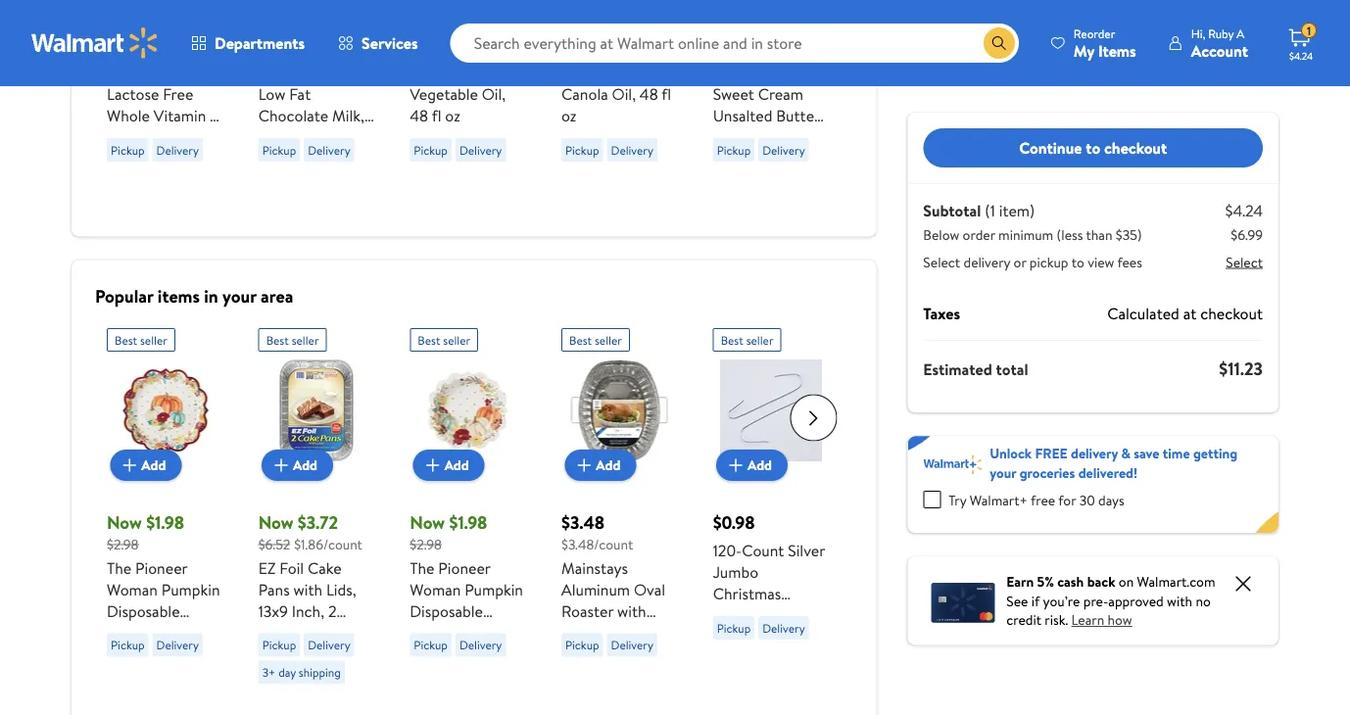 Task type: vqa. For each thing, say whether or not it's contained in the screenshot.


Task type: locate. For each thing, give the bounding box(es) containing it.
5 great from the left
[[713, 62, 752, 84]]

the for now $1.98 $2.98 the pioneer woman pumpkin disposable dessert plates, 8", 12 count
[[410, 557, 435, 578]]

add for now $1.98 $2.98 the pioneer woman pumpkin disposable dinner plates, 11.5", 8 count
[[141, 455, 166, 474]]

delivery
[[964, 252, 1010, 271], [1071, 444, 1118, 463]]

checkout for calculated at checkout
[[1200, 303, 1263, 324]]

0 horizontal spatial woman
[[107, 578, 158, 600]]

1 pioneer from the left
[[135, 557, 188, 578]]

gallon, right the "half"
[[175, 127, 223, 148]]

woman up dessert
[[410, 578, 461, 600]]

add for now $3.72 $6.52 $1.86/count ez foil cake pans with lids, 13x9 inch, 2 count
[[293, 455, 317, 474]]

add inside $0.98 group
[[748, 455, 772, 474]]

add button for now $1.98 $2.98 the pioneer woman pumpkin disposable dessert plates, 8", 12 count
[[413, 449, 485, 481]]

1 select from the left
[[923, 252, 960, 271]]

best for $0.98 120-count silver jumbo christmas ornament hooks, holiday time
[[721, 331, 743, 348]]

continue
[[1019, 137, 1082, 159]]

plates, right "8" at the left of the page
[[156, 621, 201, 643]]

now for now $3.72 $6.52 $1.86/count ez foil cake pans with lids, 13x9 inch, 2 count
[[258, 510, 293, 534]]

gallon, left "128" at top
[[258, 127, 306, 148]]

4 seller from the left
[[595, 331, 622, 348]]

now $1.98 group
[[107, 320, 223, 664], [410, 320, 526, 664]]

great inside $3.16 2.5 ¢/fl oz great value 1% low fat chocolate milk, gallon, 128 fl oz
[[258, 62, 297, 84]]

1 right 3.13" on the left of the page
[[643, 643, 648, 664]]

value down 2.5
[[301, 62, 338, 84]]

1 horizontal spatial 48
[[640, 84, 658, 105]]

$2.98 up dinner
[[107, 534, 139, 554]]

0 horizontal spatial plates,
[[156, 621, 201, 643]]

¢/fl inside $3.97 8.3 ¢/fl oz great value vegetable oil, 48 fl oz
[[479, 36, 500, 55]]

with
[[293, 578, 322, 600], [1167, 591, 1192, 610], [617, 600, 646, 621]]

great inside $4.24 8.8 ¢/fl oz great value canola oil, 48 fl oz
[[561, 62, 600, 84]]

1 best seller from the left
[[115, 331, 167, 348]]

plates, for now $1.98 $2.98 the pioneer woman pumpkin disposable dessert plates, 8", 12 count
[[466, 621, 511, 643]]

2 select from the left
[[1226, 252, 1263, 271]]

¢/fl inside $4.24 8.8 ¢/fl oz great value canola oil, 48 fl oz
[[635, 36, 656, 55]]

¢/fl inside $3.38 5.3 ¢/fl oz great value lactose free whole vitamin d milk, half gallon, 64 fl oz
[[177, 36, 198, 55]]

1 $1.98 from the left
[[146, 510, 184, 534]]

seller inside now $3.72 group
[[292, 331, 319, 348]]

value inside $3.16 2.5 ¢/fl oz great value 1% low fat chocolate milk, gallon, 128 fl oz
[[301, 62, 338, 84]]

plates, inside now $1.98 $2.98 the pioneer woman pumpkin disposable dessert plates, 8", 12 count
[[466, 621, 511, 643]]

pumpkin inside now $1.98 $2.98 the pioneer woman pumpkin disposable dessert plates, 8", 12 count
[[465, 578, 523, 600]]

5 add button from the left
[[716, 449, 788, 481]]

4 ¢/fl from the left
[[635, 36, 656, 55]]

1 horizontal spatial your
[[990, 463, 1016, 482]]

checkout right continue
[[1104, 137, 1167, 159]]

$6.52
[[258, 534, 290, 554]]

1 add button from the left
[[110, 449, 182, 481]]

add to cart image inside $3.48 group
[[573, 453, 596, 477]]

great for $3.38
[[107, 62, 146, 84]]

pumpkin
[[161, 578, 220, 600], [465, 578, 523, 600]]

pickup for $3.16 2.5 ¢/fl oz great value 1% low fat chocolate milk, gallon, 128 fl oz
[[262, 142, 296, 159]]

$11.23
[[1219, 357, 1263, 381]]

1 vertical spatial to
[[1072, 252, 1084, 271]]

pumpkin for now $1.98 $2.98 the pioneer woman pumpkin disposable dessert plates, 8", 12 count
[[465, 578, 523, 600]]

1 plates, from the left
[[156, 621, 201, 643]]

add to cart image
[[118, 453, 141, 477], [421, 453, 444, 477], [573, 453, 596, 477], [724, 453, 748, 477]]

1 ¢/fl from the left
[[177, 36, 198, 55]]

delivery down 'butter'
[[762, 142, 805, 159]]

now inside now $1.98 $2.98 the pioneer woman pumpkin disposable dessert plates, 8", 12 count
[[410, 510, 445, 534]]

0 horizontal spatial to
[[1072, 252, 1084, 271]]

1 horizontal spatial to
[[1086, 137, 1100, 159]]

delivery
[[156, 142, 199, 159], [308, 142, 350, 159], [459, 142, 502, 159], [611, 142, 654, 159], [762, 142, 805, 159], [762, 619, 805, 636], [156, 636, 199, 653], [308, 636, 350, 653], [459, 636, 502, 653], [611, 636, 654, 653]]

best seller inside $3.48 group
[[569, 331, 622, 348]]

for
[[1058, 490, 1076, 509]]

0 horizontal spatial 48
[[410, 105, 428, 127]]

woman for now $1.98 $2.98 the pioneer woman pumpkin disposable dessert plates, 8", 12 count
[[410, 578, 461, 600]]

delivery for $0.98 120-count silver jumbo christmas ornament hooks, holiday time
[[762, 619, 805, 636]]

3 value from the left
[[452, 62, 489, 84]]

select down $6.99
[[1226, 252, 1263, 271]]

delivery down chocolate
[[308, 142, 350, 159]]

best inside $3.48 group
[[569, 331, 592, 348]]

with left 2
[[293, 578, 322, 600]]

woman up dinner
[[107, 578, 158, 600]]

1 horizontal spatial now
[[258, 510, 293, 534]]

great for $4.24
[[561, 62, 600, 84]]

0 horizontal spatial with
[[293, 578, 322, 600]]

¢/fl inside $3.16 2.5 ¢/fl oz great value 1% low fat chocolate milk, gallon, 128 fl oz
[[324, 36, 345, 55]]

0 horizontal spatial checkout
[[1104, 137, 1167, 159]]

¢/fl for $3.16
[[324, 36, 345, 55]]

$4.24 up $6.99
[[1225, 200, 1263, 221]]

¢/fl for $4.24
[[635, 36, 656, 55]]

d
[[210, 105, 221, 127]]

add to cart image for $3.48 $3.48/count mainstays aluminum oval roaster with handles 16" x 13.13" x 3.13" 1 count per package.
[[573, 453, 596, 477]]

best seller inside $0.98 group
[[721, 331, 774, 348]]

1 seller from the left
[[140, 331, 167, 348]]

48 right canola
[[640, 84, 658, 105]]

add inside $3.48 group
[[596, 455, 621, 474]]

add inside now $3.72 group
[[293, 455, 317, 474]]

3 ¢/fl from the left
[[479, 36, 500, 55]]

woman for now $1.98 $2.98 the pioneer woman pumpkin disposable dinner plates, 11.5", 8 count
[[107, 578, 158, 600]]

checkout inside button
[[1104, 137, 1167, 159]]

48 inside $4.24 8.8 ¢/fl oz great value canola oil, 48 fl oz
[[640, 84, 658, 105]]

2 woman from the left
[[410, 578, 461, 600]]

3 add from the left
[[444, 455, 469, 474]]

now $1.98 $2.98 the pioneer woman pumpkin disposable dinner plates, 11.5", 8 count
[[107, 510, 220, 664]]

1 vertical spatial delivery
[[1071, 444, 1118, 463]]

1 horizontal spatial milk,
[[332, 105, 364, 127]]

1 woman from the left
[[107, 578, 158, 600]]

$3.38
[[107, 33, 148, 57]]

0 horizontal spatial 1
[[643, 643, 648, 664]]

3 add to cart image from the left
[[573, 453, 596, 477]]

woman inside the now $1.98 $2.98 the pioneer woman pumpkin disposable dinner plates, 11.5", 8 count
[[107, 578, 158, 600]]

&
[[1121, 444, 1131, 463]]

0 vertical spatial your
[[222, 284, 256, 308]]

than
[[1086, 225, 1113, 244]]

3 add button from the left
[[413, 449, 485, 481]]

banner
[[908, 436, 1279, 533]]

2 best from the left
[[266, 331, 289, 348]]

¢/fl right '8.3'
[[479, 36, 500, 55]]

your right in
[[222, 284, 256, 308]]

1 vertical spatial your
[[990, 463, 1016, 482]]

3 great from the left
[[410, 62, 449, 84]]

hi, ruby a account
[[1191, 25, 1248, 61]]

0 horizontal spatial $1.98
[[146, 510, 184, 534]]

dismiss capital one banner image
[[1232, 572, 1255, 596]]

to right continue
[[1086, 137, 1100, 159]]

2 best seller from the left
[[266, 331, 319, 348]]

select down "below"
[[923, 252, 960, 271]]

disposable inside now $1.98 $2.98 the pioneer woman pumpkin disposable dessert plates, 8", 12 count
[[410, 600, 483, 621]]

0 horizontal spatial disposable
[[107, 600, 180, 621]]

1 horizontal spatial pumpkin
[[465, 578, 523, 600]]

taxes
[[923, 303, 960, 324]]

3 best from the left
[[418, 331, 440, 348]]

2 now $1.98 group from the left
[[410, 320, 526, 664]]

2 value from the left
[[301, 62, 338, 84]]

pioneer for now $1.98 $2.98 the pioneer woman pumpkin disposable dinner plates, 11.5", 8 count
[[135, 557, 188, 578]]

delivery down 'vegetable'
[[459, 142, 502, 159]]

0 vertical spatial checkout
[[1104, 137, 1167, 159]]

disposable up "8" at the left of the page
[[107, 600, 180, 621]]

add to cart image inside $0.98 group
[[724, 453, 748, 477]]

value down 5.3
[[149, 62, 186, 84]]

0 horizontal spatial now $1.98 group
[[107, 320, 223, 664]]

seller for now $1.98 $2.98 the pioneer woman pumpkin disposable dessert plates, 8", 12 count
[[443, 331, 470, 348]]

pioneer
[[135, 557, 188, 578], [438, 557, 491, 578]]

pickup for $3.98 24.9 ¢/oz great value sweet cream unsalted butter sticks, 4 count,16 oz
[[717, 142, 751, 159]]

add button inside now $3.72 group
[[262, 449, 333, 481]]

unlock
[[990, 444, 1032, 463]]

1 horizontal spatial with
[[617, 600, 646, 621]]

$2.98 for now $1.98 $2.98 the pioneer woman pumpkin disposable dessert plates, 8", 12 count
[[410, 534, 442, 554]]

count right 12
[[447, 643, 489, 664]]

value inside $4.24 8.8 ¢/fl oz great value canola oil, 48 fl oz
[[604, 62, 641, 84]]

unlock free delivery & save time getting your groceries delivered!
[[990, 444, 1238, 482]]

seller for $0.98 120-count silver jumbo christmas ornament hooks, holiday time
[[746, 331, 774, 348]]

$2.98 up dessert
[[410, 534, 442, 554]]

now inside now $3.72 $6.52 $1.86/count ez foil cake pans with lids, 13x9 inch, 2 count
[[258, 510, 293, 534]]

¢/fl right 2.5
[[324, 36, 345, 55]]

x right 16"
[[642, 621, 650, 643]]

delivery inside now $3.72 group
[[308, 636, 350, 653]]

0 horizontal spatial delivery
[[964, 252, 1010, 271]]

$2.98 inside now $1.98 $2.98 the pioneer woman pumpkin disposable dessert plates, 8", 12 count
[[410, 534, 442, 554]]

delivery inside $3.48 group
[[611, 636, 654, 653]]

16"
[[620, 621, 638, 643]]

1 now from the left
[[107, 510, 142, 534]]

count inside "$0.98 120-count silver jumbo christmas ornament hooks, holiday time"
[[742, 539, 784, 561]]

count inside now $3.72 $6.52 $1.86/count ez foil cake pans with lids, 13x9 inch, 2 count
[[258, 621, 301, 643]]

checkout
[[1104, 137, 1167, 159], [1200, 303, 1263, 324]]

$1.98 inside now $1.98 $2.98 the pioneer woman pumpkin disposable dessert plates, 8", 12 count
[[449, 510, 487, 534]]

fl inside $4.24 8.8 ¢/fl oz great value canola oil, 48 fl oz
[[662, 84, 671, 105]]

¢/fl right 5.3
[[177, 36, 198, 55]]

pumpkin left roaster
[[465, 578, 523, 600]]

pre-
[[1083, 591, 1108, 610]]

best
[[115, 331, 137, 348], [266, 331, 289, 348], [418, 331, 440, 348], [569, 331, 592, 348], [721, 331, 743, 348]]

add
[[141, 455, 166, 474], [293, 455, 317, 474], [444, 455, 469, 474], [596, 455, 621, 474], [748, 455, 772, 474]]

1 horizontal spatial checkout
[[1200, 303, 1263, 324]]

2 now from the left
[[258, 510, 293, 534]]

2 oil, from the left
[[612, 84, 636, 105]]

add button inside $0.98 group
[[716, 449, 788, 481]]

fl right "128" at top
[[335, 127, 345, 148]]

woman inside now $1.98 $2.98 the pioneer woman pumpkin disposable dessert plates, 8", 12 count
[[410, 578, 461, 600]]

2
[[328, 600, 337, 621]]

add button for $0.98 120-count silver jumbo christmas ornament hooks, holiday time
[[716, 449, 788, 481]]

1 vertical spatial checkout
[[1200, 303, 1263, 324]]

$6.99
[[1231, 225, 1263, 244]]

0 vertical spatial 1
[[1307, 22, 1311, 39]]

time
[[1163, 444, 1190, 463]]

1 best from the left
[[115, 331, 137, 348]]

earn 5% cash back on walmart.com
[[1007, 572, 1215, 591]]

a
[[1237, 25, 1244, 42]]

best inside now $3.72 group
[[266, 331, 289, 348]]

5 value from the left
[[755, 62, 792, 84]]

oil, right 'vegetable'
[[482, 84, 506, 105]]

pickup for now $3.72 $6.52 $1.86/count ez foil cake pans with lids, 13x9 inch, 2 count
[[262, 636, 296, 653]]

count inside the now $1.98 $2.98 the pioneer woman pumpkin disposable dinner plates, 11.5", 8 count
[[152, 643, 194, 664]]

1 pumpkin from the left
[[161, 578, 220, 600]]

walmart.com
[[1137, 572, 1215, 591]]

disposable for now $1.98 $2.98 the pioneer woman pumpkin disposable dinner plates, 11.5", 8 count
[[107, 600, 180, 621]]

4 best from the left
[[569, 331, 592, 348]]

great inside $3.38 5.3 ¢/fl oz great value lactose free whole vitamin d milk, half gallon, 64 fl oz
[[107, 62, 146, 84]]

value down 24.9 at the right of page
[[755, 62, 792, 84]]

$4.24 left 8.8
[[561, 33, 606, 57]]

delivery down vitamin
[[156, 142, 199, 159]]

2 pioneer from the left
[[438, 557, 491, 578]]

1 horizontal spatial plates,
[[466, 621, 511, 643]]

oil, right canola
[[612, 84, 636, 105]]

chocolate
[[258, 105, 328, 127]]

1 now $1.98 group from the left
[[107, 320, 223, 664]]

delivery right "8" at the left of the page
[[156, 636, 199, 653]]

in
[[204, 284, 218, 308]]

your up walmart+ on the bottom of page
[[990, 463, 1016, 482]]

1 value from the left
[[149, 62, 186, 84]]

4 great from the left
[[561, 62, 600, 84]]

2 great from the left
[[258, 62, 297, 84]]

select delivery or pickup to view fees
[[923, 252, 1142, 271]]

1 horizontal spatial gallon,
[[258, 127, 306, 148]]

total
[[996, 358, 1028, 380]]

dinner
[[107, 621, 153, 643]]

0 vertical spatial delivery
[[964, 252, 1010, 271]]

1 disposable from the left
[[107, 600, 180, 621]]

5 add from the left
[[748, 455, 772, 474]]

1 horizontal spatial oil,
[[612, 84, 636, 105]]

pumpkin inside the now $1.98 $2.98 the pioneer woman pumpkin disposable dinner plates, 11.5", 8 count
[[161, 578, 220, 600]]

delivery right 12
[[459, 636, 502, 653]]

1 inside $3.48 $3.48/count mainstays aluminum oval roaster with handles 16" x 13.13" x 3.13" 1 count per package.
[[643, 643, 648, 664]]

1 add from the left
[[141, 455, 166, 474]]

0 horizontal spatial gallon,
[[175, 127, 223, 148]]

1 great from the left
[[107, 62, 146, 84]]

with up 3.13" on the left of the page
[[617, 600, 646, 621]]

now $3.72 $6.52 $1.86/count ez foil cake pans with lids, 13x9 inch, 2 count
[[258, 510, 362, 643]]

items
[[1098, 40, 1136, 61]]

0 horizontal spatial $4.24
[[561, 33, 606, 57]]

8
[[140, 643, 148, 664]]

fl inside $3.16 2.5 ¢/fl oz great value 1% low fat chocolate milk, gallon, 128 fl oz
[[335, 127, 345, 148]]

3 seller from the left
[[443, 331, 470, 348]]

¢/fl
[[177, 36, 198, 55], [324, 36, 345, 55], [479, 36, 500, 55], [635, 36, 656, 55]]

lids,
[[326, 578, 356, 600]]

3 best seller from the left
[[418, 331, 470, 348]]

seller inside $0.98 group
[[746, 331, 774, 348]]

0 horizontal spatial oil,
[[482, 84, 506, 105]]

1 add to cart image from the left
[[118, 453, 141, 477]]

gallon, inside $3.16 2.5 ¢/fl oz great value 1% low fat chocolate milk, gallon, 128 fl oz
[[258, 127, 306, 148]]

delivery for $3.48 $3.48/count mainstays aluminum oval roaster with handles 16" x 13.13" x 3.13" 1 count per package.
[[611, 636, 654, 653]]

subtotal (1 item)
[[923, 200, 1035, 221]]

continue to checkout
[[1019, 137, 1167, 159]]

seller for $3.48 $3.48/count mainstays aluminum oval roaster with handles 16" x 13.13" x 3.13" 1 count per package.
[[595, 331, 622, 348]]

5 best seller from the left
[[721, 331, 774, 348]]

now inside the now $1.98 $2.98 the pioneer woman pumpkin disposable dinner plates, 11.5", 8 count
[[107, 510, 142, 534]]

2 add from the left
[[293, 455, 317, 474]]

fl left sweet
[[662, 84, 671, 105]]

1 right a
[[1307, 22, 1311, 39]]

count right "8" at the left of the page
[[152, 643, 194, 664]]

1 horizontal spatial $1.98
[[449, 510, 487, 534]]

1 horizontal spatial select
[[1226, 252, 1263, 271]]

1 horizontal spatial woman
[[410, 578, 461, 600]]

2 $1.98 from the left
[[449, 510, 487, 534]]

delivery down order
[[964, 252, 1010, 271]]

your
[[222, 284, 256, 308], [990, 463, 1016, 482]]

0 horizontal spatial now
[[107, 510, 142, 534]]

delivery down $4.24 8.8 ¢/fl oz great value canola oil, 48 fl oz in the left of the page
[[611, 142, 654, 159]]

2 gallon, from the left
[[258, 127, 306, 148]]

count up day
[[258, 621, 301, 643]]

$3.98
[[713, 33, 754, 57]]

pumpkin left ez
[[161, 578, 220, 600]]

2 add to cart image from the left
[[421, 453, 444, 477]]

2 the from the left
[[410, 557, 435, 578]]

count inside now $1.98 $2.98 the pioneer woman pumpkin disposable dessert plates, 8", 12 count
[[447, 643, 489, 664]]

1 horizontal spatial pioneer
[[438, 557, 491, 578]]

value inside $3.38 5.3 ¢/fl oz great value lactose free whole vitamin d milk, half gallon, 64 fl oz
[[149, 62, 186, 84]]

plates, for now $1.98 $2.98 the pioneer woman pumpkin disposable dinner plates, 11.5", 8 count
[[156, 621, 201, 643]]

seller for now $1.98 $2.98 the pioneer woman pumpkin disposable dinner plates, 11.5", 8 count
[[140, 331, 167, 348]]

oil, inside $4.24 8.8 ¢/fl oz great value canola oil, 48 fl oz
[[612, 84, 636, 105]]

$1.98 for now $1.98 $2.98 the pioneer woman pumpkin disposable dessert plates, 8", 12 count
[[449, 510, 487, 534]]

2 horizontal spatial now
[[410, 510, 445, 534]]

4 add button from the left
[[565, 449, 636, 481]]

24.9
[[762, 36, 787, 55]]

$3.72
[[298, 510, 338, 534]]

banner containing unlock free delivery & save time getting your groceries delivered!
[[908, 436, 1279, 533]]

delivery for now $3.72 $6.52 $1.86/count ez foil cake pans with lids, 13x9 inch, 2 count
[[308, 636, 350, 653]]

count inside $3.48 $3.48/count mainstays aluminum oval roaster with handles 16" x 13.13" x 3.13" 1 count per package.
[[561, 664, 604, 686]]

2 plates, from the left
[[466, 621, 511, 643]]

pioneer inside the now $1.98 $2.98 the pioneer woman pumpkin disposable dinner plates, 11.5", 8 count
[[135, 557, 188, 578]]

128
[[310, 127, 332, 148]]

Walmart Site-Wide search field
[[450, 24, 1019, 63]]

disposable inside the now $1.98 $2.98 the pioneer woman pumpkin disposable dinner plates, 11.5", 8 count
[[107, 600, 180, 621]]

1 $2.98 from the left
[[107, 534, 139, 554]]

4 add to cart image from the left
[[724, 453, 748, 477]]

low
[[258, 84, 286, 105]]

1 oil, from the left
[[482, 84, 506, 105]]

vegetable
[[410, 84, 478, 105]]

with inside $3.48 $3.48/count mainstays aluminum oval roaster with handles 16" x 13.13" x 3.13" 1 count per package.
[[617, 600, 646, 621]]

1 gallon, from the left
[[175, 127, 223, 148]]

5 best from the left
[[721, 331, 743, 348]]

see
[[1007, 591, 1028, 610]]

milk, inside $3.38 5.3 ¢/fl oz great value lactose free whole vitamin d milk, half gallon, 64 fl oz
[[107, 127, 139, 148]]

select
[[923, 252, 960, 271], [1226, 252, 1263, 271]]

pickup inside $0.98 group
[[717, 619, 751, 636]]

0 horizontal spatial milk,
[[107, 127, 139, 148]]

best seller for now $1.98 $2.98 the pioneer woman pumpkin disposable dessert plates, 8", 12 count
[[418, 331, 470, 348]]

$1.86/count
[[294, 534, 362, 554]]

ez
[[258, 557, 276, 578]]

0 horizontal spatial pumpkin
[[161, 578, 220, 600]]

3 now from the left
[[410, 510, 445, 534]]

1 horizontal spatial $2.98
[[410, 534, 442, 554]]

seller for now $3.72 $6.52 $1.86/count ez foil cake pans with lids, 13x9 inch, 2 count
[[292, 331, 319, 348]]

great inside $3.97 8.3 ¢/fl oz great value vegetable oil, 48 fl oz
[[410, 62, 449, 84]]

0 vertical spatial to
[[1086, 137, 1100, 159]]

3.13"
[[611, 643, 640, 664]]

2 horizontal spatial $4.24
[[1289, 49, 1313, 62]]

48
[[640, 84, 658, 105], [410, 105, 428, 127]]

1 horizontal spatial the
[[410, 557, 435, 578]]

plates, inside the now $1.98 $2.98 the pioneer woman pumpkin disposable dinner plates, 11.5", 8 count
[[156, 621, 201, 643]]

2 $2.98 from the left
[[410, 534, 442, 554]]

best for now $1.98 $2.98 the pioneer woman pumpkin disposable dessert plates, 8", 12 count
[[418, 331, 440, 348]]

$4.24
[[561, 33, 606, 57], [1289, 49, 1313, 62], [1225, 200, 1263, 221]]

Search search field
[[450, 24, 1019, 63]]

delivery for $4.24 8.8 ¢/fl oz great value canola oil, 48 fl oz
[[611, 142, 654, 159]]

$3.97
[[410, 33, 450, 57]]

48 down $3.97
[[410, 105, 428, 127]]

delivery inside $0.98 group
[[762, 619, 805, 636]]

count down $0.98
[[742, 539, 784, 561]]

2 horizontal spatial with
[[1167, 591, 1192, 610]]

1
[[1307, 22, 1311, 39], [643, 643, 648, 664]]

1 horizontal spatial delivery
[[1071, 444, 1118, 463]]

milk, right "128" at top
[[332, 105, 364, 127]]

pioneer inside now $1.98 $2.98 the pioneer woman pumpkin disposable dessert plates, 8", 12 count
[[438, 557, 491, 578]]

pioneer up dinner
[[135, 557, 188, 578]]

4 value from the left
[[604, 62, 641, 84]]

0 horizontal spatial pioneer
[[135, 557, 188, 578]]

¢/fl right 8.8
[[635, 36, 656, 55]]

the up dessert
[[410, 557, 435, 578]]

value for $3.38
[[149, 62, 186, 84]]

seller inside $3.48 group
[[595, 331, 622, 348]]

30
[[1079, 490, 1095, 509]]

milk, left the "half"
[[107, 127, 139, 148]]

2 add button from the left
[[262, 449, 333, 481]]

oz
[[201, 36, 214, 55], [348, 36, 362, 55], [503, 36, 516, 55], [659, 36, 672, 55], [445, 105, 460, 127], [561, 105, 577, 127], [349, 127, 364, 148], [142, 148, 157, 170], [776, 148, 791, 170]]

count left per
[[561, 664, 604, 686]]

fl right the 64
[[129, 148, 138, 170]]

with left no
[[1167, 591, 1192, 610]]

best seller for $0.98 120-count silver jumbo christmas ornament hooks, holiday time
[[721, 331, 774, 348]]

milk,
[[332, 105, 364, 127], [107, 127, 139, 148]]

area
[[261, 284, 293, 308]]

4 add from the left
[[596, 455, 621, 474]]

with inside see if you're pre-approved with no credit risk.
[[1167, 591, 1192, 610]]

item)
[[999, 200, 1035, 221]]

2 seller from the left
[[292, 331, 319, 348]]

4 best seller from the left
[[569, 331, 622, 348]]

on
[[1119, 572, 1134, 591]]

$2.98 inside the now $1.98 $2.98 the pioneer woman pumpkin disposable dinner plates, 11.5", 8 count
[[107, 534, 139, 554]]

1 horizontal spatial 1
[[1307, 22, 1311, 39]]

1 the from the left
[[107, 557, 131, 578]]

now for now $1.98 $2.98 the pioneer woman pumpkin disposable dinner plates, 11.5", 8 count
[[107, 510, 142, 534]]

plates, right dessert
[[466, 621, 511, 643]]

1 horizontal spatial disposable
[[410, 600, 483, 621]]

great
[[107, 62, 146, 84], [258, 62, 297, 84], [410, 62, 449, 84], [561, 62, 600, 84], [713, 62, 752, 84]]

0 horizontal spatial the
[[107, 557, 131, 578]]

checkout for continue to checkout
[[1104, 137, 1167, 159]]

0 horizontal spatial $2.98
[[107, 534, 139, 554]]

2 ¢/fl from the left
[[324, 36, 345, 55]]

1 horizontal spatial now $1.98 group
[[410, 320, 526, 664]]

learn
[[1072, 610, 1104, 630]]

great for $3.16
[[258, 62, 297, 84]]

ornament
[[713, 604, 783, 626]]

foil
[[279, 557, 304, 578]]

value down 8.8
[[604, 62, 641, 84]]

$2.98
[[107, 534, 139, 554], [410, 534, 442, 554]]

days
[[1098, 490, 1125, 509]]

$1.98 inside the now $1.98 $2.98 the pioneer woman pumpkin disposable dinner plates, 11.5", 8 count
[[146, 510, 184, 534]]

getting
[[1193, 444, 1238, 463]]

to left view on the top right of page
[[1072, 252, 1084, 271]]

best seller inside now $3.72 group
[[266, 331, 319, 348]]

to inside button
[[1086, 137, 1100, 159]]

value inside $3.97 8.3 ¢/fl oz great value vegetable oil, 48 fl oz
[[452, 62, 489, 84]]

sweet
[[713, 84, 754, 105]]

checkout right "at"
[[1200, 303, 1263, 324]]

best inside $0.98 group
[[721, 331, 743, 348]]

delivery right hooks,
[[762, 619, 805, 636]]

fl down $3.97
[[432, 105, 441, 127]]

2 pumpkin from the left
[[465, 578, 523, 600]]

$4.24 8.8 ¢/fl oz great value canola oil, 48 fl oz
[[561, 33, 672, 127]]

pickup inside now $3.72 group
[[262, 636, 296, 653]]

0 horizontal spatial select
[[923, 252, 960, 271]]

the inside the now $1.98 $2.98 the pioneer woman pumpkin disposable dinner plates, 11.5", 8 count
[[107, 557, 131, 578]]

2 disposable from the left
[[410, 600, 483, 621]]

the up dinner
[[107, 557, 131, 578]]

48 inside $3.97 8.3 ¢/fl oz great value vegetable oil, 48 fl oz
[[410, 105, 428, 127]]

delivery up per
[[611, 636, 654, 653]]

departments
[[215, 32, 305, 54]]

delivery up shipping
[[308, 636, 350, 653]]

pickup inside $3.48 group
[[565, 636, 599, 653]]

add button inside $3.48 group
[[565, 449, 636, 481]]

$4.24 right 'account'
[[1289, 49, 1313, 62]]

capital one credit card image
[[931, 579, 995, 623]]

disposable up 12
[[410, 600, 483, 621]]

oil, inside $3.97 8.3 ¢/fl oz great value vegetable oil, 48 fl oz
[[482, 84, 506, 105]]

x left 3.13" on the left of the page
[[599, 643, 607, 664]]

value down '8.3'
[[452, 62, 489, 84]]

5 seller from the left
[[746, 331, 774, 348]]

delivery left &
[[1071, 444, 1118, 463]]

services
[[362, 32, 418, 54]]

dessert
[[410, 621, 463, 643]]

pioneer up dessert
[[438, 557, 491, 578]]

delivery for now $1.98 $2.98 the pioneer woman pumpkin disposable dessert plates, 8", 12 count
[[459, 636, 502, 653]]

aluminum
[[561, 578, 630, 600]]

$3.98 24.9 ¢/oz great value sweet cream unsalted butter sticks, 4 count,16 oz
[[713, 33, 820, 170]]

the inside now $1.98 $2.98 the pioneer woman pumpkin disposable dessert plates, 8", 12 count
[[410, 557, 435, 578]]

1 vertical spatial 1
[[643, 643, 648, 664]]



Task type: describe. For each thing, give the bounding box(es) containing it.
add button for $3.48 $3.48/count mainstays aluminum oval roaster with handles 16" x 13.13" x 3.13" 1 count per package.
[[565, 449, 636, 481]]

vitamin
[[154, 105, 206, 127]]

approved
[[1108, 591, 1164, 610]]

best for now $3.72 $6.52 $1.86/count ez foil cake pans with lids, 13x9 inch, 2 count
[[266, 331, 289, 348]]

lactose
[[107, 84, 159, 105]]

now for now $1.98 $2.98 the pioneer woman pumpkin disposable dessert plates, 8", 12 count
[[410, 510, 445, 534]]

$0.98 group
[[713, 320, 829, 669]]

select for select button
[[1226, 252, 1263, 271]]

pickup
[[1030, 252, 1068, 271]]

departments button
[[174, 20, 321, 67]]

best for now $1.98 $2.98 the pioneer woman pumpkin disposable dinner plates, 11.5", 8 count
[[115, 331, 137, 348]]

below order minimum (less than $35)
[[923, 225, 1142, 244]]

delivery for now $1.98 $2.98 the pioneer woman pumpkin disposable dinner plates, 11.5", 8 count
[[156, 636, 199, 653]]

pickup for $4.24 8.8 ¢/fl oz great value canola oil, 48 fl oz
[[565, 142, 599, 159]]

calculated
[[1107, 303, 1180, 324]]

(less
[[1057, 225, 1083, 244]]

walmart plus image
[[923, 455, 982, 475]]

Try Walmart+ free for 30 days checkbox
[[923, 491, 941, 509]]

items
[[158, 284, 200, 308]]

great inside $3.98 24.9 ¢/oz great value sweet cream unsalted butter sticks, 4 count,16 oz
[[713, 62, 752, 84]]

pumpkin for now $1.98 $2.98 the pioneer woman pumpkin disposable dinner plates, 11.5", 8 count
[[161, 578, 220, 600]]

$3.48
[[561, 510, 605, 534]]

oil, for $4.24
[[612, 84, 636, 105]]

value for $3.16
[[301, 62, 338, 84]]

¢/fl for $3.97
[[479, 36, 500, 55]]

pickup for $0.98 120-count silver jumbo christmas ornament hooks, holiday time
[[717, 619, 751, 636]]

best seller for now $3.72 $6.52 $1.86/count ez foil cake pans with lids, 13x9 inch, 2 count
[[266, 331, 319, 348]]

$2.98 for now $1.98 $2.98 the pioneer woman pumpkin disposable dinner plates, 11.5", 8 count
[[107, 534, 139, 554]]

best seller for now $1.98 $2.98 the pioneer woman pumpkin disposable dinner plates, 11.5", 8 count
[[115, 331, 167, 348]]

$3.16 2.5 ¢/fl oz great value 1% low fat chocolate milk, gallon, 128 fl oz
[[258, 33, 364, 148]]

free
[[1035, 444, 1068, 463]]

select button
[[1226, 252, 1263, 271]]

handles
[[561, 621, 616, 643]]

$35)
[[1116, 225, 1142, 244]]

you're
[[1043, 591, 1080, 610]]

how
[[1108, 610, 1132, 630]]

with inside now $3.72 $6.52 $1.86/count ez foil cake pans with lids, 13x9 inch, 2 count
[[293, 578, 322, 600]]

2.5
[[303, 36, 321, 55]]

ruby
[[1208, 25, 1234, 42]]

sticks,
[[713, 127, 756, 148]]

add to cart image for now $1.98 $2.98 the pioneer woman pumpkin disposable dessert plates, 8", 12 count
[[421, 453, 444, 477]]

1 horizontal spatial x
[[642, 621, 650, 643]]

8",
[[410, 643, 426, 664]]

¢/fl for $3.38
[[177, 36, 198, 55]]

pickup for $3.48 $3.48/count mainstays aluminum oval roaster with handles 16" x 13.13" x 3.13" 1 count per package.
[[565, 636, 599, 653]]

popular
[[95, 284, 153, 308]]

your inside 'unlock free delivery & save time getting your groceries delivered!'
[[990, 463, 1016, 482]]

per
[[607, 664, 630, 686]]

fl inside $3.97 8.3 ¢/fl oz great value vegetable oil, 48 fl oz
[[432, 105, 441, 127]]

delivered!
[[1078, 463, 1138, 482]]

gallon, inside $3.38 5.3 ¢/fl oz great value lactose free whole vitamin d milk, half gallon, 64 fl oz
[[175, 127, 223, 148]]

calculated at checkout
[[1107, 303, 1263, 324]]

free
[[1031, 490, 1055, 509]]

delivery for $3.97 8.3 ¢/fl oz great value vegetable oil, 48 fl oz
[[459, 142, 502, 159]]

if
[[1032, 591, 1040, 610]]

$1.98 for now $1.98 $2.98 the pioneer woman pumpkin disposable dinner plates, 11.5", 8 count
[[146, 510, 184, 534]]

add to cart image
[[269, 453, 293, 477]]

unsalted
[[713, 105, 773, 127]]

11.5",
[[107, 643, 136, 664]]

time
[[713, 647, 746, 669]]

at
[[1183, 303, 1197, 324]]

pickup for now $1.98 $2.98 the pioneer woman pumpkin disposable dessert plates, 8", 12 count
[[414, 636, 448, 653]]

walmart+
[[970, 490, 1028, 509]]

48 for $3.97
[[410, 105, 428, 127]]

add to cart image for $0.98 120-count silver jumbo christmas ornament hooks, holiday time
[[724, 453, 748, 477]]

select for select delivery or pickup to view fees
[[923, 252, 960, 271]]

silver
[[788, 539, 825, 561]]

cash
[[1057, 572, 1084, 591]]

day
[[278, 664, 296, 680]]

add for $3.48 $3.48/count mainstays aluminum oval roaster with handles 16" x 13.13" x 3.13" 1 count per package.
[[596, 455, 621, 474]]

best for $3.48 $3.48/count mainstays aluminum oval roaster with handles 16" x 13.13" x 3.13" 1 count per package.
[[569, 331, 592, 348]]

now $1.98 $2.98 the pioneer woman pumpkin disposable dessert plates, 8", 12 count
[[410, 510, 523, 664]]

$3.38 5.3 ¢/fl oz great value lactose free whole vitamin d milk, half gallon, 64 fl oz
[[107, 33, 223, 170]]

value inside $3.98 24.9 ¢/oz great value sweet cream unsalted butter sticks, 4 count,16 oz
[[755, 62, 792, 84]]

delivery for $3.38 5.3 ¢/fl oz great value lactose free whole vitamin d milk, half gallon, 64 fl oz
[[156, 142, 199, 159]]

learn how link
[[1072, 610, 1132, 630]]

oil, for $3.97
[[482, 84, 506, 105]]

value for $3.97
[[452, 62, 489, 84]]

search icon image
[[991, 35, 1007, 51]]

earn
[[1007, 572, 1034, 591]]

free
[[163, 84, 193, 105]]

butter
[[776, 105, 820, 127]]

120-
[[713, 539, 742, 561]]

or
[[1014, 252, 1026, 271]]

pickup for $3.38 5.3 ¢/fl oz great value lactose free whole vitamin d milk, half gallon, 64 fl oz
[[111, 142, 145, 159]]

disposable for now $1.98 $2.98 the pioneer woman pumpkin disposable dessert plates, 8", 12 count
[[410, 600, 483, 621]]

see if you're pre-approved with no credit risk.
[[1007, 591, 1211, 630]]

$4.24 inside $4.24 8.8 ¢/fl oz great value canola oil, 48 fl oz
[[561, 33, 606, 57]]

now $3.72 group
[[258, 320, 375, 692]]

1 horizontal spatial $4.24
[[1225, 200, 1263, 221]]

5.3
[[156, 36, 173, 55]]

delivery for $3.98 24.9 ¢/oz great value sweet cream unsalted butter sticks, 4 count,16 oz
[[762, 142, 805, 159]]

minimum
[[999, 225, 1053, 244]]

next slide for horizontalscrollerrecommendations list image
[[790, 394, 837, 441]]

add button for now $3.72 $6.52 $1.86/count ez foil cake pans with lids, 13x9 inch, 2 count
[[262, 449, 333, 481]]

whole
[[107, 105, 150, 127]]

3+ day shipping
[[262, 664, 341, 680]]

48 for $4.24
[[640, 84, 658, 105]]

fl inside $3.38 5.3 ¢/fl oz great value lactose free whole vitamin d milk, half gallon, 64 fl oz
[[129, 148, 138, 170]]

try walmart+ free for 30 days
[[949, 490, 1125, 509]]

hi,
[[1191, 25, 1205, 42]]

value for $4.24
[[604, 62, 641, 84]]

oz inside $3.98 24.9 ¢/oz great value sweet cream unsalted butter sticks, 4 count,16 oz
[[776, 148, 791, 170]]

add button for now $1.98 $2.98 the pioneer woman pumpkin disposable dinner plates, 11.5", 8 count
[[110, 449, 182, 481]]

count,16
[[713, 148, 772, 170]]

shipping
[[299, 664, 341, 680]]

order
[[963, 225, 995, 244]]

no
[[1196, 591, 1211, 610]]

great for $3.97
[[410, 62, 449, 84]]

(1
[[985, 200, 995, 221]]

try
[[949, 490, 966, 509]]

account
[[1191, 40, 1248, 61]]

add to cart image for now $1.98 $2.98 the pioneer woman pumpkin disposable dinner plates, 11.5", 8 count
[[118, 453, 141, 477]]

0 horizontal spatial x
[[599, 643, 607, 664]]

8.8
[[614, 36, 632, 55]]

milk, inside $3.16 2.5 ¢/fl oz great value 1% low fat chocolate milk, gallon, 128 fl oz
[[332, 105, 364, 127]]

groceries
[[1020, 463, 1075, 482]]

services button
[[321, 20, 435, 67]]

pickup for now $1.98 $2.98 the pioneer woman pumpkin disposable dinner plates, 11.5", 8 count
[[111, 636, 145, 653]]

hooks,
[[713, 626, 760, 647]]

delivery inside 'unlock free delivery & save time getting your groceries delivered!'
[[1071, 444, 1118, 463]]

package.
[[561, 686, 620, 707]]

add for $0.98 120-count silver jumbo christmas ornament hooks, holiday time
[[748, 455, 772, 474]]

reorder
[[1074, 25, 1115, 42]]

walmart image
[[31, 27, 159, 59]]

popular items in your area
[[95, 284, 293, 308]]

pickup for $3.97 8.3 ¢/fl oz great value vegetable oil, 48 fl oz
[[414, 142, 448, 159]]

learn how
[[1072, 610, 1132, 630]]

0 horizontal spatial your
[[222, 284, 256, 308]]

inch,
[[292, 600, 324, 621]]

pioneer for now $1.98 $2.98 the pioneer woman pumpkin disposable dessert plates, 8", 12 count
[[438, 557, 491, 578]]

$3.48 group
[[561, 320, 678, 707]]

$0.98 120-count silver jumbo christmas ornament hooks, holiday time
[[713, 510, 825, 669]]

the for now $1.98 $2.98 the pioneer woman pumpkin disposable dinner plates, 11.5", 8 count
[[107, 557, 131, 578]]

delivery for $3.16 2.5 ¢/fl oz great value 1% low fat chocolate milk, gallon, 128 fl oz
[[308, 142, 350, 159]]

estimated total
[[923, 358, 1028, 380]]

4
[[760, 127, 770, 148]]

below
[[923, 225, 959, 244]]

add for now $1.98 $2.98 the pioneer woman pumpkin disposable dessert plates, 8", 12 count
[[444, 455, 469, 474]]

best seller for $3.48 $3.48/count mainstays aluminum oval roaster with handles 16" x 13.13" x 3.13" 1 count per package.
[[569, 331, 622, 348]]



